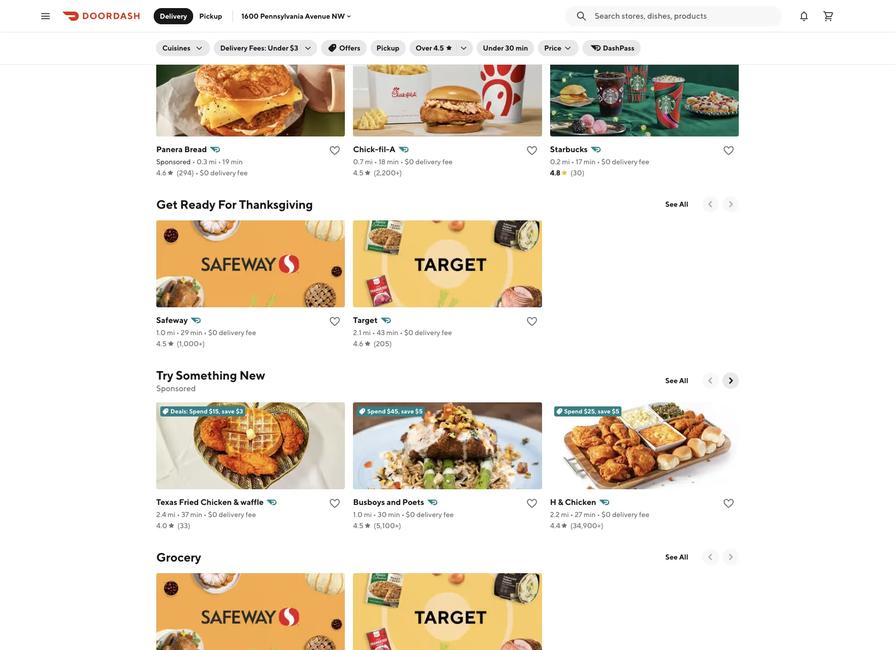 Task type: describe. For each thing, give the bounding box(es) containing it.
3 see from the top
[[666, 377, 678, 385]]

all for grocery
[[679, 553, 688, 562]]

0.7 mi • 18 min • $​0 delivery fee
[[353, 158, 453, 166]]

37
[[181, 511, 189, 519]]

1 horizontal spatial pickup button
[[371, 40, 406, 56]]

• up (2,200+)
[[400, 158, 403, 166]]

get ready for thanksgiving link
[[156, 196, 313, 212]]

1.0 for busboys and poets
[[353, 511, 363, 519]]

fried
[[179, 498, 199, 507]]

mi for h & chicken
[[561, 511, 569, 519]]

mi for starbucks
[[562, 158, 570, 166]]

• left 17
[[572, 158, 575, 166]]

waffle
[[240, 498, 264, 507]]

mi for texas fried chicken & waffle
[[168, 511, 176, 519]]

fee for safeway
[[246, 329, 256, 337]]

get ready for thanksgiving
[[156, 197, 313, 211]]

• down the busboys
[[373, 511, 376, 519]]

• $0 delivery fee
[[194, 169, 248, 177]]

chick-
[[353, 145, 379, 154]]

chicken for fried
[[201, 498, 232, 507]]

notification bell image
[[798, 10, 810, 22]]

pickup for right 'pickup' button
[[377, 44, 400, 52]]

1 vertical spatial $3
[[236, 408, 243, 415]]

click to add this store to your saved list image for texas fried chicken & waffle
[[329, 498, 341, 510]]

2.1 mi • 43 min • $​0 delivery fee
[[353, 329, 452, 337]]

0 items, open order cart image
[[823, 10, 835, 22]]

(30)
[[571, 169, 585, 177]]

0 horizontal spatial pickup button
[[193, 8, 228, 24]]

offers button
[[321, 40, 367, 56]]

texas
[[156, 498, 177, 507]]

mi for chick-fil-a
[[365, 158, 373, 166]]

$​0 for chick-fil-a
[[405, 158, 414, 166]]

2.4
[[156, 511, 166, 519]]

0 horizontal spatial 30
[[378, 511, 387, 519]]

delivery for starbucks
[[612, 158, 638, 166]]

• left 43
[[372, 329, 375, 337]]

min for safeway
[[191, 329, 202, 337]]

see all for national favorites
[[666, 29, 688, 37]]

delivery for target
[[415, 329, 440, 337]]

delivery for texas fried chicken & waffle
[[219, 511, 244, 519]]

cuisines button
[[156, 40, 210, 56]]

min for starbucks
[[584, 158, 596, 166]]

busboys
[[353, 498, 385, 507]]

h & chicken
[[550, 498, 596, 507]]

1.0 mi • 30 min • $​0 delivery fee
[[353, 511, 454, 519]]

fee for chick-fil-a
[[442, 158, 453, 166]]

busboys and poets
[[353, 498, 424, 507]]

delivery button
[[154, 8, 193, 24]]

0.7
[[353, 158, 364, 166]]

2.4 mi • 37 min • $​0 delivery fee
[[156, 511, 256, 519]]

fee for starbucks
[[639, 158, 650, 166]]

$​0 for target
[[404, 329, 413, 337]]

• left the 27
[[571, 511, 574, 519]]

grocery link
[[156, 549, 201, 566]]

18
[[379, 158, 386, 166]]

4.8
[[550, 169, 561, 177]]

spend $45, save $5
[[367, 408, 423, 415]]

2.2 mi • 27 min • $​0 delivery fee
[[550, 511, 650, 519]]

delivery for safeway
[[219, 329, 244, 337]]

poets
[[403, 498, 424, 507]]

(1,000+)
[[177, 340, 205, 348]]

spend for busboys and poets
[[367, 408, 386, 415]]

4.5 for safeway
[[156, 340, 167, 348]]

and
[[387, 498, 401, 507]]

0.2
[[550, 158, 561, 166]]

$25,
[[584, 408, 597, 415]]

(294)
[[177, 169, 194, 177]]

sponsored • 0.3 mi • 19 min
[[156, 158, 243, 166]]

fees:
[[249, 44, 266, 52]]

pickup for the left 'pickup' button
[[199, 12, 222, 20]]

0 vertical spatial $3
[[290, 44, 298, 52]]

starbucks
[[550, 145, 588, 154]]

delivery for chick-fil-a
[[416, 158, 441, 166]]

fee for busboys and poets
[[444, 511, 454, 519]]

min for target
[[386, 329, 398, 337]]

0.2 mi • 17 min • $​0 delivery fee
[[550, 158, 650, 166]]

national
[[156, 26, 204, 40]]

• right 43
[[400, 329, 403, 337]]

delivery for delivery
[[160, 12, 187, 20]]

$5 for busboys and poets
[[415, 408, 423, 415]]

next button of carousel image for favorites
[[726, 28, 736, 38]]

Store search: begin typing to search for stores available on DoorDash text field
[[595, 10, 776, 21]]

min for busboys and poets
[[388, 511, 400, 519]]

2.1
[[353, 329, 362, 337]]

avenue
[[305, 12, 330, 20]]

national favorites
[[156, 26, 255, 40]]

$5 for h & chicken
[[612, 408, 620, 415]]

3 all from the top
[[679, 377, 688, 385]]

spend $25, save $5
[[564, 408, 620, 415]]

1 sponsored from the top
[[156, 158, 191, 166]]

dashpass
[[603, 44, 635, 52]]

dashpass button
[[583, 40, 641, 56]]

• up (34,900+)
[[597, 511, 600, 519]]

h
[[550, 498, 557, 507]]

texas fried chicken & waffle
[[156, 498, 264, 507]]

mi for busboys and poets
[[364, 511, 372, 519]]

delivery down 19
[[210, 169, 236, 177]]

(5,100+)
[[374, 522, 401, 530]]

1600 pennsylvania avenue nw
[[242, 12, 345, 20]]

click to add this store to your saved list image for safeway
[[329, 316, 341, 328]]

1 & from the left
[[234, 498, 239, 507]]

save for h
[[598, 408, 611, 415]]

• down texas fried chicken & waffle at the left bottom of the page
[[204, 511, 207, 519]]

deals:
[[170, 408, 188, 415]]

• left 37
[[177, 511, 180, 519]]

27
[[575, 511, 583, 519]]

try
[[156, 368, 173, 382]]

next button of carousel image
[[726, 376, 736, 386]]

over 4.5 button
[[410, 40, 473, 56]]

delivery for h & chicken
[[612, 511, 638, 519]]

• left 19
[[218, 158, 221, 166]]

4.6 for (294)
[[156, 169, 167, 177]]

see all for get ready for thanksgiving
[[666, 200, 688, 208]]

$0
[[200, 169, 209, 177]]

click to add this store to your saved list image for starbucks
[[723, 145, 735, 157]]

1600 pennsylvania avenue nw button
[[242, 12, 353, 20]]

over
[[416, 44, 432, 52]]

mi right 0.3
[[209, 158, 217, 166]]

previous button of carousel image for get ready for thanksgiving
[[706, 199, 716, 209]]

delivery for delivery fees: under $3
[[220, 44, 248, 52]]

see all for grocery
[[666, 553, 688, 562]]

deals: spend $15, save $3
[[170, 408, 243, 415]]

min right 19
[[231, 158, 243, 166]]

43
[[377, 329, 385, 337]]

a
[[390, 145, 396, 154]]

fee for texas fried chicken & waffle
[[246, 511, 256, 519]]

price button
[[538, 40, 579, 56]]

4.4
[[550, 522, 560, 530]]

4.5 for busboys and poets
[[353, 522, 364, 530]]

previous button of carousel image
[[706, 28, 716, 38]]

click to add this store to your saved list image for get ready for thanksgiving
[[526, 316, 538, 328]]

favorites
[[207, 26, 255, 40]]

under 30 min button
[[477, 40, 534, 56]]

$​0 for safeway
[[208, 329, 218, 337]]

$15,
[[209, 408, 221, 415]]



Task type: vqa. For each thing, say whether or not it's contained in the screenshot.
fil-
yes



Task type: locate. For each thing, give the bounding box(es) containing it.
nw
[[332, 12, 345, 20]]

min for texas fried chicken & waffle
[[190, 511, 202, 519]]

min for h & chicken
[[584, 511, 596, 519]]

click to add this store to your saved list image
[[329, 145, 341, 157], [526, 145, 538, 157], [526, 316, 538, 328]]

1 chicken from the left
[[201, 498, 232, 507]]

all for national favorites
[[679, 29, 688, 37]]

pickup up national favorites link
[[199, 12, 222, 20]]

2 under from the left
[[483, 44, 504, 52]]

2 vertical spatial next button of carousel image
[[726, 552, 736, 563]]

1 vertical spatial 30
[[378, 511, 387, 519]]

19
[[222, 158, 230, 166]]

0 vertical spatial delivery
[[160, 12, 187, 20]]

pickup button up national favorites link
[[193, 8, 228, 24]]

save for busboys
[[401, 408, 414, 415]]

4.0
[[156, 522, 167, 530]]

1 horizontal spatial 1.0
[[353, 511, 363, 519]]

all
[[679, 29, 688, 37], [679, 200, 688, 208], [679, 377, 688, 385], [679, 553, 688, 562]]

2 see from the top
[[666, 200, 678, 208]]

sponsored down try
[[156, 384, 196, 394]]

0 horizontal spatial under
[[268, 44, 289, 52]]

mi down safeway
[[167, 329, 175, 337]]

4.6 down the 2.1
[[353, 340, 364, 348]]

click to add this store to your saved list image for national favorites
[[526, 145, 538, 157]]

delivery right 17
[[612, 158, 638, 166]]

$​0 right 17
[[602, 158, 611, 166]]

1 spend from the left
[[189, 408, 208, 415]]

•
[[192, 158, 195, 166], [218, 158, 221, 166], [374, 158, 377, 166], [400, 158, 403, 166], [572, 158, 575, 166], [597, 158, 600, 166], [195, 169, 198, 177], [176, 329, 179, 337], [204, 329, 207, 337], [372, 329, 375, 337], [400, 329, 403, 337], [177, 511, 180, 519], [204, 511, 207, 519], [373, 511, 376, 519], [402, 511, 405, 519], [571, 511, 574, 519], [597, 511, 600, 519]]

4.5 right over in the left of the page
[[434, 44, 444, 52]]

mi right 0.2
[[562, 158, 570, 166]]

4.6
[[156, 169, 167, 177], [353, 340, 364, 348]]

0 horizontal spatial 4.6
[[156, 169, 167, 177]]

• left 29 in the bottom of the page
[[176, 329, 179, 337]]

4 all from the top
[[679, 553, 688, 562]]

2 save from the left
[[401, 408, 414, 415]]

pennsylvania
[[260, 12, 304, 20]]

1 horizontal spatial &
[[558, 498, 563, 507]]

• right 17
[[597, 158, 600, 166]]

1.0 down safeway
[[156, 329, 166, 337]]

chicken for &
[[565, 498, 596, 507]]

min right the 27
[[584, 511, 596, 519]]

1 see from the top
[[666, 29, 678, 37]]

$5 right $45,
[[415, 408, 423, 415]]

delivery fees: under $3
[[220, 44, 298, 52]]

1 $5 from the left
[[415, 408, 423, 415]]

4 see all from the top
[[666, 553, 688, 562]]

pickup button
[[193, 8, 228, 24], [371, 40, 406, 56]]

2 sponsored from the top
[[156, 384, 196, 394]]

open menu image
[[39, 10, 52, 22]]

sponsored down panera at the left of page
[[156, 158, 191, 166]]

$3 down 1600 pennsylvania avenue nw
[[290, 44, 298, 52]]

see all link for get ready for thanksgiving
[[660, 196, 695, 212]]

pickup left over in the left of the page
[[377, 44, 400, 52]]

delivery right 43
[[415, 329, 440, 337]]

previous button of carousel image
[[706, 199, 716, 209], [706, 376, 716, 386], [706, 552, 716, 563]]

0.3
[[197, 158, 207, 166]]

1.0 for safeway
[[156, 329, 166, 337]]

$​0 for busboys and poets
[[406, 511, 415, 519]]

3 next button of carousel image from the top
[[726, 552, 736, 563]]

min right 18
[[387, 158, 399, 166]]

price
[[544, 44, 562, 52]]

min for chick-fil-a
[[387, 158, 399, 166]]

4 see all link from the top
[[660, 549, 695, 566]]

0 horizontal spatial &
[[234, 498, 239, 507]]

save
[[222, 408, 235, 415], [401, 408, 414, 415], [598, 408, 611, 415]]

something
[[176, 368, 237, 382]]

mi for safeway
[[167, 329, 175, 337]]

• left $0
[[195, 169, 198, 177]]

1 horizontal spatial pickup
[[377, 44, 400, 52]]

2 horizontal spatial save
[[598, 408, 611, 415]]

bread
[[184, 145, 207, 154]]

(205)
[[374, 340, 392, 348]]

offers
[[339, 44, 360, 52]]

1 vertical spatial previous button of carousel image
[[706, 376, 716, 386]]

under 30 min
[[483, 44, 528, 52]]

target
[[353, 316, 378, 325]]

4.5
[[434, 44, 444, 52], [353, 169, 364, 177], [156, 340, 167, 348], [353, 522, 364, 530]]

spend left $45,
[[367, 408, 386, 415]]

next button of carousel image
[[726, 28, 736, 38], [726, 199, 736, 209], [726, 552, 736, 563]]

delivery down poets
[[417, 511, 442, 519]]

0 horizontal spatial chicken
[[201, 498, 232, 507]]

0 vertical spatial sponsored
[[156, 158, 191, 166]]

$5
[[415, 408, 423, 415], [612, 408, 620, 415]]

delivery inside button
[[160, 12, 187, 20]]

2.2
[[550, 511, 560, 519]]

previous button of carousel image for grocery
[[706, 552, 716, 563]]

30 inside button
[[505, 44, 514, 52]]

see all link
[[660, 25, 695, 41], [660, 196, 695, 212], [660, 373, 695, 389], [660, 549, 695, 566]]

0 horizontal spatial $5
[[415, 408, 423, 415]]

fil-
[[379, 145, 390, 154]]

$​0 right 18
[[405, 158, 414, 166]]

1 horizontal spatial 4.6
[[353, 340, 364, 348]]

3 see all link from the top
[[660, 373, 695, 389]]

0 vertical spatial 4.6
[[156, 169, 167, 177]]

1 vertical spatial pickup button
[[371, 40, 406, 56]]

spend for h & chicken
[[564, 408, 583, 415]]

min inside under 30 min button
[[516, 44, 528, 52]]

1 horizontal spatial 30
[[505, 44, 514, 52]]

$​0 down poets
[[406, 511, 415, 519]]

3 see all from the top
[[666, 377, 688, 385]]

4.6 for (205)
[[353, 340, 364, 348]]

get
[[156, 197, 178, 211]]

30 up '(5,100+)'
[[378, 511, 387, 519]]

fee for h & chicken
[[639, 511, 650, 519]]

1 vertical spatial delivery
[[220, 44, 248, 52]]

safeway
[[156, 316, 188, 325]]

see for get ready for thanksgiving
[[666, 200, 678, 208]]

0 vertical spatial 30
[[505, 44, 514, 52]]

3 previous button of carousel image from the top
[[706, 552, 716, 563]]

delivery down the waffle
[[219, 511, 244, 519]]

• left 18
[[374, 158, 377, 166]]

click to add this store to your saved list image for busboys and poets
[[526, 498, 538, 510]]

$​0 right 43
[[404, 329, 413, 337]]

see for national favorites
[[666, 29, 678, 37]]

over 4.5
[[416, 44, 444, 52]]

1 vertical spatial next button of carousel image
[[726, 199, 736, 209]]

sponsored
[[156, 158, 191, 166], [156, 384, 196, 394]]

1 vertical spatial pickup
[[377, 44, 400, 52]]

1.0 mi • 29 min • $​0 delivery fee
[[156, 329, 256, 337]]

save right $45,
[[401, 408, 414, 415]]

fee for target
[[442, 329, 452, 337]]

cuisines
[[162, 44, 191, 52]]

0 horizontal spatial 1.0
[[156, 329, 166, 337]]

ready
[[180, 197, 216, 211]]

1 horizontal spatial delivery
[[220, 44, 248, 52]]

$45,
[[387, 408, 400, 415]]

1 horizontal spatial $5
[[612, 408, 620, 415]]

0 vertical spatial next button of carousel image
[[726, 28, 736, 38]]

under
[[268, 44, 289, 52], [483, 44, 504, 52]]

1 vertical spatial sponsored
[[156, 384, 196, 394]]

4.5 inside button
[[434, 44, 444, 52]]

delivery for busboys and poets
[[417, 511, 442, 519]]

1 horizontal spatial $3
[[290, 44, 298, 52]]

1 horizontal spatial under
[[483, 44, 504, 52]]

$​0 down texas fried chicken & waffle at the left bottom of the page
[[208, 511, 217, 519]]

2 & from the left
[[558, 498, 563, 507]]

1 all from the top
[[679, 29, 688, 37]]

mi right 2.4
[[168, 511, 176, 519]]

chicken
[[201, 498, 232, 507], [565, 498, 596, 507]]

0 horizontal spatial pickup
[[199, 12, 222, 20]]

2 horizontal spatial spend
[[564, 408, 583, 415]]

4.5 down safeway
[[156, 340, 167, 348]]

0 horizontal spatial spend
[[189, 408, 208, 415]]

&
[[234, 498, 239, 507], [558, 498, 563, 507]]

17
[[576, 158, 582, 166]]

under inside button
[[483, 44, 504, 52]]

delivery up national
[[160, 12, 187, 20]]

mi for target
[[363, 329, 371, 337]]

click to add this store to your saved list image for h & chicken
[[723, 498, 735, 510]]

• up (1,000+) on the left bottom of the page
[[204, 329, 207, 337]]

& left the waffle
[[234, 498, 239, 507]]

sponsored inside try something new sponsored
[[156, 384, 196, 394]]

min down and
[[388, 511, 400, 519]]

chicken up the 27
[[565, 498, 596, 507]]

mi right 2.2
[[561, 511, 569, 519]]

2 previous button of carousel image from the top
[[706, 376, 716, 386]]

min right 43
[[386, 329, 398, 337]]

1.0 down the busboys
[[353, 511, 363, 519]]

3 save from the left
[[598, 408, 611, 415]]

delivery right the 27
[[612, 511, 638, 519]]

see all link for grocery
[[660, 549, 695, 566]]

min left price
[[516, 44, 528, 52]]

2 vertical spatial previous button of carousel image
[[706, 552, 716, 563]]

(34,900+)
[[571, 522, 604, 530]]

1 vertical spatial 1.0
[[353, 511, 363, 519]]

0 vertical spatial pickup
[[199, 12, 222, 20]]

$​0 for h & chicken
[[602, 511, 611, 519]]

new
[[239, 368, 265, 382]]

delivery down the favorites
[[220, 44, 248, 52]]

1 horizontal spatial spend
[[367, 408, 386, 415]]

pickup button left over in the left of the page
[[371, 40, 406, 56]]

min right 37
[[190, 511, 202, 519]]

1 previous button of carousel image from the top
[[706, 199, 716, 209]]

0 horizontal spatial $3
[[236, 408, 243, 415]]

1 save from the left
[[222, 408, 235, 415]]

pickup
[[199, 12, 222, 20], [377, 44, 400, 52]]

2 see all from the top
[[666, 200, 688, 208]]

0 vertical spatial 1.0
[[156, 329, 166, 337]]

next button of carousel image for ready
[[726, 199, 736, 209]]

see
[[666, 29, 678, 37], [666, 200, 678, 208], [666, 377, 678, 385], [666, 553, 678, 562]]

delivery right 29 in the bottom of the page
[[219, 329, 244, 337]]

$​0 for starbucks
[[602, 158, 611, 166]]

min
[[516, 44, 528, 52], [231, 158, 243, 166], [387, 158, 399, 166], [584, 158, 596, 166], [191, 329, 202, 337], [386, 329, 398, 337], [190, 511, 202, 519], [388, 511, 400, 519], [584, 511, 596, 519]]

(33)
[[177, 522, 190, 530]]

save right $25,
[[598, 408, 611, 415]]

$​0
[[405, 158, 414, 166], [602, 158, 611, 166], [208, 329, 218, 337], [404, 329, 413, 337], [208, 511, 217, 519], [406, 511, 415, 519], [602, 511, 611, 519]]

thanksgiving
[[239, 197, 313, 211]]

chick-fil-a
[[353, 145, 396, 154]]

2 chicken from the left
[[565, 498, 596, 507]]

0 vertical spatial previous button of carousel image
[[706, 199, 716, 209]]

save right $15,
[[222, 408, 235, 415]]

mi
[[209, 158, 217, 166], [365, 158, 373, 166], [562, 158, 570, 166], [167, 329, 175, 337], [363, 329, 371, 337], [168, 511, 176, 519], [364, 511, 372, 519], [561, 511, 569, 519]]

spend left $15,
[[189, 408, 208, 415]]

$5 right $25,
[[612, 408, 620, 415]]

$​0 right 29 in the bottom of the page
[[208, 329, 218, 337]]

grocery
[[156, 550, 201, 565]]

click to add this store to your saved list image
[[723, 145, 735, 157], [329, 316, 341, 328], [329, 498, 341, 510], [526, 498, 538, 510], [723, 498, 735, 510]]

4.5 down 0.7
[[353, 169, 364, 177]]

30 left price
[[505, 44, 514, 52]]

0 vertical spatial pickup button
[[193, 8, 228, 24]]

29
[[181, 329, 189, 337]]

mi right 0.7
[[365, 158, 373, 166]]

0 horizontal spatial delivery
[[160, 12, 187, 20]]

2 see all link from the top
[[660, 196, 695, 212]]

• down poets
[[402, 511, 405, 519]]

0 horizontal spatial save
[[222, 408, 235, 415]]

try something new sponsored
[[156, 368, 265, 394]]

national favorites link
[[156, 25, 255, 41]]

see for grocery
[[666, 553, 678, 562]]

all for get ready for thanksgiving
[[679, 200, 688, 208]]

$​0 up (34,900+)
[[602, 511, 611, 519]]

2 next button of carousel image from the top
[[726, 199, 736, 209]]

1600
[[242, 12, 259, 20]]

• left 0.3
[[192, 158, 195, 166]]

3 spend from the left
[[564, 408, 583, 415]]

4.5 for chick-fil-a
[[353, 169, 364, 177]]

see all link for national favorites
[[660, 25, 695, 41]]

delivery right 18
[[416, 158, 441, 166]]

1 horizontal spatial save
[[401, 408, 414, 415]]

4.6 left (294)
[[156, 169, 167, 177]]

for
[[218, 197, 237, 211]]

4.5 down the busboys
[[353, 522, 364, 530]]

1 see all link from the top
[[660, 25, 695, 41]]

4 see from the top
[[666, 553, 678, 562]]

1 next button of carousel image from the top
[[726, 28, 736, 38]]

1 see all from the top
[[666, 29, 688, 37]]

panera
[[156, 145, 183, 154]]

fee
[[442, 158, 453, 166], [639, 158, 650, 166], [237, 169, 248, 177], [246, 329, 256, 337], [442, 329, 452, 337], [246, 511, 256, 519], [444, 511, 454, 519], [639, 511, 650, 519]]

1 horizontal spatial chicken
[[565, 498, 596, 507]]

min right 29 in the bottom of the page
[[191, 329, 202, 337]]

$3 right $15,
[[236, 408, 243, 415]]

30
[[505, 44, 514, 52], [378, 511, 387, 519]]

2 spend from the left
[[367, 408, 386, 415]]

1 vertical spatial 4.6
[[353, 340, 364, 348]]

$​0 for texas fried chicken & waffle
[[208, 511, 217, 519]]

2 $5 from the left
[[612, 408, 620, 415]]

1 under from the left
[[268, 44, 289, 52]]

panera bread
[[156, 145, 207, 154]]

spend left $25,
[[564, 408, 583, 415]]

(2,200+)
[[374, 169, 402, 177]]

2 all from the top
[[679, 200, 688, 208]]

mi down the busboys
[[364, 511, 372, 519]]

& right h
[[558, 498, 563, 507]]

min right 17
[[584, 158, 596, 166]]

mi right the 2.1
[[363, 329, 371, 337]]

chicken up 2.4 mi • 37 min • $​0 delivery fee
[[201, 498, 232, 507]]



